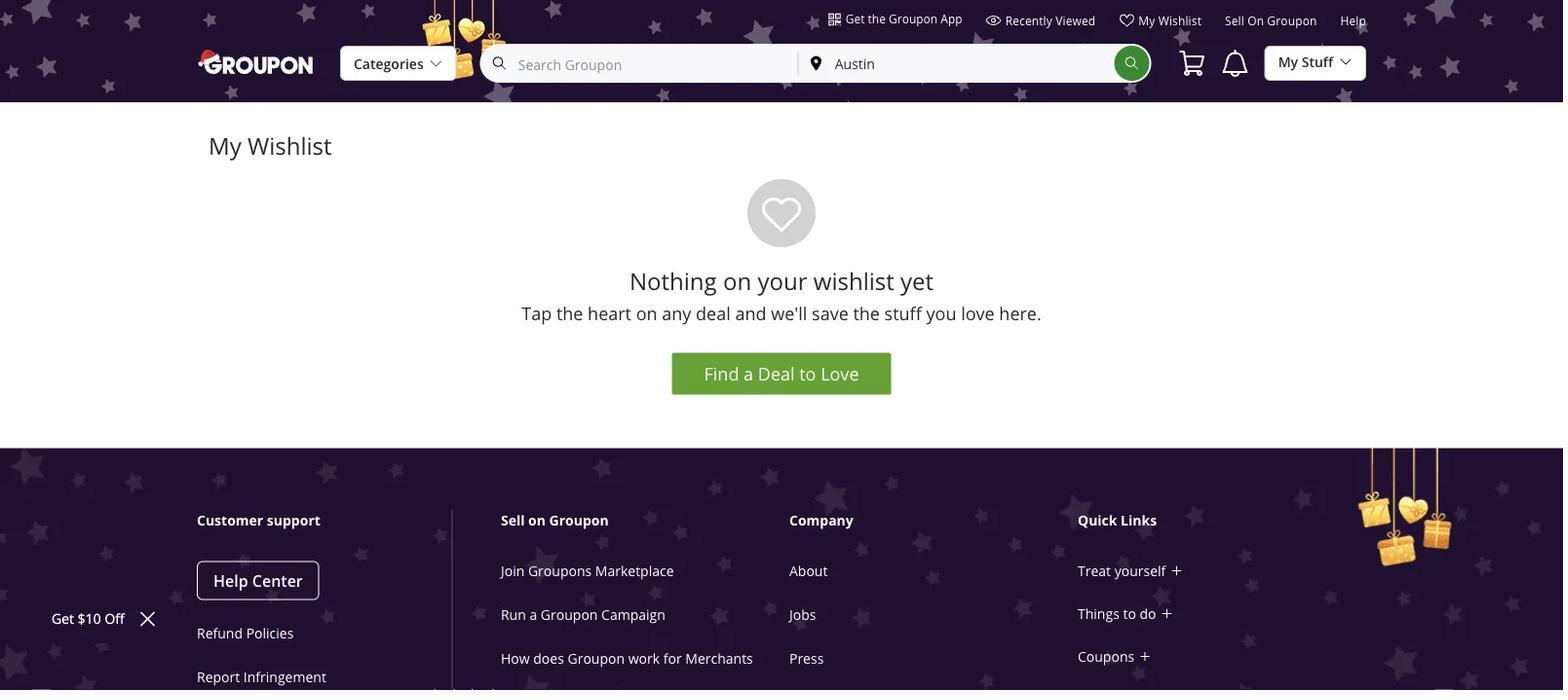 Task type: describe. For each thing, give the bounding box(es) containing it.
help link
[[1341, 13, 1366, 36]]

links
[[1121, 511, 1157, 530]]

report infringement
[[197, 669, 326, 687]]

recently viewed link
[[986, 13, 1096, 36]]

on left any
[[636, 302, 657, 326]]

customer support heading
[[197, 511, 452, 531]]

refund policies
[[197, 625, 294, 643]]

customer
[[197, 511, 263, 530]]

coupons
[[1078, 648, 1135, 666]]

find
[[704, 363, 739, 386]]

quick
[[1078, 511, 1117, 530]]

0 horizontal spatial my wishlist
[[209, 131, 332, 162]]

sell for "sell on groupon" heading
[[501, 511, 525, 530]]

groupon for app
[[889, 11, 938, 26]]

marketplace
[[595, 563, 674, 581]]

love
[[821, 363, 859, 386]]

campaign
[[601, 607, 666, 625]]

love
[[961, 302, 995, 326]]

get the groupon app button
[[828, 10, 962, 27]]

categories
[[354, 55, 424, 73]]

run a groupon campaign
[[501, 607, 666, 625]]

notifications inbox image
[[1220, 48, 1251, 79]]

you
[[926, 302, 956, 326]]

the inside button
[[868, 11, 886, 26]]

a for run
[[530, 607, 537, 625]]

here.
[[999, 302, 1042, 326]]

refund
[[197, 625, 243, 643]]

get the groupon app
[[846, 11, 962, 26]]

viewed
[[1056, 13, 1096, 28]]

refund policies link
[[197, 625, 294, 643]]

and
[[735, 302, 766, 326]]

policies
[[246, 625, 294, 643]]

sell on groupon for "sell on groupon" heading
[[501, 511, 609, 530]]

press
[[789, 651, 824, 669]]

app
[[941, 11, 962, 26]]

help center link
[[197, 562, 319, 601]]

customer support
[[197, 511, 320, 530]]

recently viewed
[[1005, 13, 1096, 28]]

how does groupon work for merchants
[[501, 651, 753, 669]]

on inside heading
[[528, 511, 546, 530]]

0 vertical spatial my wishlist
[[1139, 13, 1202, 28]]

my stuff
[[1278, 53, 1333, 71]]

join groupons marketplace link
[[501, 563, 674, 581]]

yourself
[[1115, 562, 1166, 580]]

find a deal to love
[[704, 363, 859, 386]]

search image
[[1124, 56, 1140, 71]]

nothing
[[630, 266, 717, 297]]

stuff
[[1302, 53, 1333, 71]]

help for help link at the top of page
[[1341, 13, 1366, 29]]

sell on groupon for sell on groupon link on the top
[[1225, 13, 1317, 29]]

on up and in the top left of the page
[[723, 266, 752, 297]]

0 vertical spatial to
[[799, 363, 816, 386]]

help center
[[213, 571, 303, 592]]

1 horizontal spatial my
[[1139, 13, 1155, 28]]

get
[[846, 11, 865, 26]]

infringement
[[243, 669, 326, 687]]

help for help center
[[213, 571, 248, 592]]

find a deal to love link
[[672, 353, 891, 395]]

any
[[662, 302, 691, 326]]

wishlist inside my wishlist link
[[1158, 13, 1202, 28]]

tap
[[522, 302, 552, 326]]

yet
[[900, 266, 934, 297]]

for
[[663, 651, 682, 669]]

work
[[628, 651, 660, 669]]

how
[[501, 651, 530, 669]]

your
[[758, 266, 807, 297]]

sell for sell on groupon link on the top
[[1225, 13, 1244, 29]]

Austin search field
[[799, 46, 1115, 81]]

join groupons marketplace
[[501, 563, 674, 581]]

run a groupon campaign link
[[501, 607, 666, 625]]

groupon inside heading
[[549, 511, 609, 530]]

sell on groupon heading
[[501, 511, 793, 531]]



Task type: vqa. For each thing, say whether or not it's contained in the screenshot.
the right my
yes



Task type: locate. For each thing, give the bounding box(es) containing it.
my wishlist
[[1139, 13, 1202, 28], [209, 131, 332, 162]]

quick links
[[1078, 511, 1157, 530]]

my left stuff
[[1278, 53, 1298, 71]]

groupon image
[[197, 48, 317, 76]]

0 horizontal spatial my
[[209, 131, 241, 162]]

sell on groupon up 'groupons'
[[501, 511, 609, 530]]

groupon up my stuff
[[1267, 13, 1317, 29]]

search element
[[1115, 46, 1150, 81]]

jobs
[[789, 607, 816, 625]]

deal
[[696, 302, 731, 326]]

center
[[252, 571, 303, 592]]

a for find
[[744, 363, 753, 386]]

0 vertical spatial my
[[1139, 13, 1155, 28]]

a right run
[[530, 607, 537, 625]]

1 vertical spatial my
[[1278, 53, 1298, 71]]

my up search element
[[1139, 13, 1155, 28]]

Search Groupon search field
[[480, 44, 1152, 83]]

1 horizontal spatial help
[[1341, 13, 1366, 29]]

the
[[868, 11, 886, 26], [556, 302, 583, 326], [853, 302, 880, 326]]

recently
[[1005, 13, 1052, 28]]

wishlist down groupon image
[[248, 131, 332, 162]]

about link
[[789, 563, 828, 581]]

1 horizontal spatial sell
[[1225, 13, 1244, 29]]

sell up notifications inbox image
[[1225, 13, 1244, 29]]

my
[[1139, 13, 1155, 28], [1278, 53, 1298, 71], [209, 131, 241, 162]]

my wishlist down groupon image
[[209, 131, 332, 162]]

0 horizontal spatial to
[[799, 363, 816, 386]]

help left 'center'
[[213, 571, 248, 592]]

heart
[[588, 302, 631, 326]]

1 vertical spatial wishlist
[[248, 131, 332, 162]]

groupon down 'groupons'
[[541, 607, 598, 625]]

about
[[789, 563, 828, 581]]

1 horizontal spatial sell on groupon
[[1225, 13, 1317, 29]]

the right the tap
[[556, 302, 583, 326]]

my stuff button
[[1265, 45, 1366, 81]]

do
[[1140, 605, 1156, 623]]

groupon for work
[[568, 651, 625, 669]]

help up the my stuff button
[[1341, 13, 1366, 29]]

1 vertical spatial sell
[[501, 511, 525, 530]]

treat yourself
[[1078, 562, 1166, 580]]

sell on groupon up my stuff
[[1225, 13, 1317, 29]]

company
[[789, 511, 854, 530]]

the right get
[[868, 11, 886, 26]]

on up 'groupons'
[[528, 511, 546, 530]]

run
[[501, 607, 526, 625]]

0 vertical spatial sell on groupon
[[1225, 13, 1317, 29]]

0 vertical spatial a
[[744, 363, 753, 386]]

0 horizontal spatial help
[[213, 571, 248, 592]]

sell on groupon
[[1225, 13, 1317, 29], [501, 511, 609, 530]]

to left 'do'
[[1123, 605, 1136, 623]]

jobs link
[[789, 607, 816, 625]]

0 horizontal spatial sell on groupon
[[501, 511, 609, 530]]

groupon down run a groupon campaign "link" on the left
[[568, 651, 625, 669]]

to
[[799, 363, 816, 386], [1123, 605, 1136, 623]]

on up notifications inbox image
[[1248, 13, 1264, 29]]

a right find
[[744, 363, 753, 386]]

categories button
[[340, 46, 457, 82]]

sell on groupon link
[[1225, 13, 1317, 36]]

nothing on your wishlist yet tap the heart on any deal and we'll save the stuff you love here.
[[522, 266, 1042, 326]]

help
[[1341, 13, 1366, 29], [213, 571, 248, 592]]

1 horizontal spatial my wishlist
[[1139, 13, 1202, 28]]

groupon inside button
[[889, 11, 938, 26]]

company heading
[[789, 511, 1082, 531]]

my wishlist link
[[1119, 13, 1202, 36]]

a
[[744, 363, 753, 386], [530, 607, 537, 625]]

0 vertical spatial sell
[[1225, 13, 1244, 29]]

press link
[[789, 651, 824, 669]]

1 vertical spatial help
[[213, 571, 248, 592]]

2 horizontal spatial my
[[1278, 53, 1298, 71]]

1 vertical spatial to
[[1123, 605, 1136, 623]]

groupon left app
[[889, 11, 938, 26]]

sell on groupon inside heading
[[501, 511, 609, 530]]

we'll
[[771, 302, 807, 326]]

sell up join
[[501, 511, 525, 530]]

save
[[812, 302, 849, 326]]

1 horizontal spatial wishlist
[[1158, 13, 1202, 28]]

join
[[501, 563, 525, 581]]

2 vertical spatial my
[[209, 131, 241, 162]]

my inside button
[[1278, 53, 1298, 71]]

1 vertical spatial a
[[530, 607, 537, 625]]

my wishlist up the search image
[[1139, 13, 1202, 28]]

sell
[[1225, 13, 1244, 29], [501, 511, 525, 530]]

support
[[267, 511, 320, 530]]

to right deal in the bottom of the page
[[799, 363, 816, 386]]

sell inside sell on groupon link
[[1225, 13, 1244, 29]]

sell inside "sell on groupon" heading
[[501, 511, 525, 530]]

0 horizontal spatial wishlist
[[248, 131, 332, 162]]

0 vertical spatial help
[[1341, 13, 1366, 29]]

stuff
[[885, 302, 922, 326]]

1 vertical spatial sell on groupon
[[501, 511, 609, 530]]

report infringement link
[[197, 669, 326, 687]]

groupon up 'join groupons marketplace'
[[549, 511, 609, 530]]

on
[[1248, 13, 1264, 29], [723, 266, 752, 297], [636, 302, 657, 326], [528, 511, 546, 530]]

treat
[[1078, 562, 1111, 580]]

deal
[[758, 363, 795, 386]]

the down wishlist
[[853, 302, 880, 326]]

1 horizontal spatial to
[[1123, 605, 1136, 623]]

wishlist left sell on groupon link on the top
[[1158, 13, 1202, 28]]

wishlist
[[814, 266, 894, 297]]

my down groupon image
[[209, 131, 241, 162]]

wishlist
[[1158, 13, 1202, 28], [248, 131, 332, 162]]

Search Groupon search field
[[482, 46, 798, 81]]

groupon
[[889, 11, 938, 26], [1267, 13, 1317, 29], [549, 511, 609, 530], [541, 607, 598, 625], [568, 651, 625, 669]]

0 horizontal spatial sell
[[501, 511, 525, 530]]

things to do
[[1078, 605, 1156, 623]]

merchants
[[685, 651, 753, 669]]

1 horizontal spatial a
[[744, 363, 753, 386]]

1 vertical spatial my wishlist
[[209, 131, 332, 162]]

quick links heading
[[1078, 511, 1370, 531]]

how does groupon work for merchants link
[[501, 651, 753, 669]]

groupons
[[528, 563, 592, 581]]

report
[[197, 669, 240, 687]]

things
[[1078, 605, 1120, 623]]

0 horizontal spatial a
[[530, 607, 537, 625]]

groupon for campaign
[[541, 607, 598, 625]]

0 vertical spatial wishlist
[[1158, 13, 1202, 28]]

does
[[533, 651, 564, 669]]



